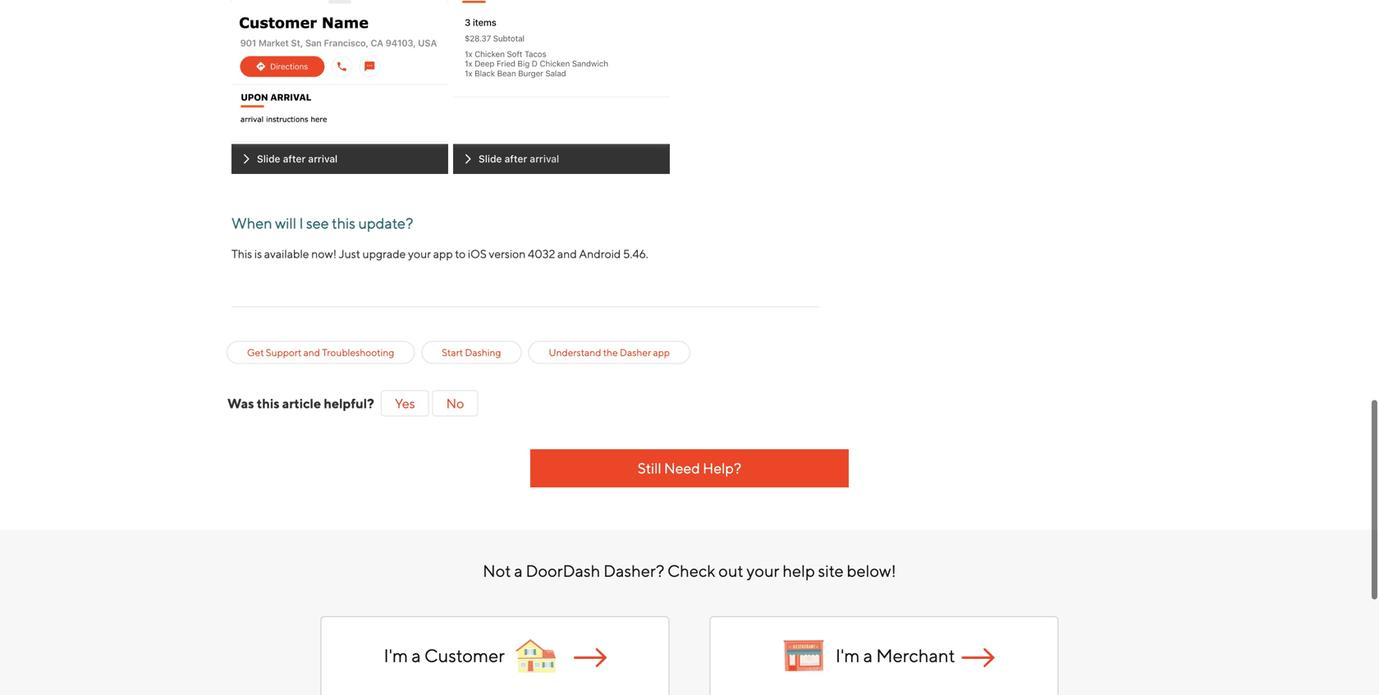 Task type: vqa. For each thing, say whether or not it's contained in the screenshot.
Merchant
yes



Task type: describe. For each thing, give the bounding box(es) containing it.
not
[[483, 562, 511, 581]]

your for app
[[408, 247, 431, 261]]

merchant
[[876, 645, 955, 666]]

ios
[[468, 247, 487, 261]]

upgrade
[[362, 247, 406, 261]]

i'm for i'm a customer
[[384, 645, 408, 666]]

site
[[818, 562, 844, 581]]

android
[[579, 247, 621, 261]]

i'm a merchant link
[[710, 617, 1058, 695]]

still need help? link
[[530, 450, 849, 488]]

dasher
[[620, 347, 651, 358]]

start dashing link
[[442, 345, 501, 360]]

troubleshooting
[[322, 347, 394, 358]]

is
[[254, 247, 262, 261]]

i'm a merchant
[[836, 645, 955, 666]]

not a doordash dasher? check out your help site below!
[[483, 562, 896, 581]]

when will i see this update?
[[232, 214, 413, 232]]

help
[[783, 562, 815, 581]]

this is available now! just upgrade your app to ios version 4032 and android 5.46.
[[232, 247, 648, 261]]

i'm a merchant image
[[962, 648, 995, 668]]

no button
[[432, 390, 478, 417]]

still
[[638, 460, 661, 477]]

check
[[668, 562, 715, 581]]

see
[[306, 214, 329, 232]]

understand the dasher app link
[[549, 345, 670, 360]]

when
[[232, 214, 272, 232]]

dasher?
[[604, 562, 664, 581]]

out
[[719, 562, 744, 581]]

help?
[[703, 460, 741, 477]]

customer instructions expanded view image
[[453, 0, 670, 174]]

was
[[227, 396, 254, 411]]

article
[[282, 396, 321, 411]]

version
[[489, 247, 526, 261]]

i
[[299, 214, 303, 232]]

start
[[442, 347, 463, 358]]

dashing
[[465, 347, 501, 358]]

to
[[455, 247, 466, 261]]

the
[[603, 347, 618, 358]]

yes button
[[381, 390, 429, 417]]

support
[[266, 347, 302, 358]]

i'm for i'm a merchant
[[836, 645, 860, 666]]

1 horizontal spatial this
[[332, 214, 355, 232]]

below!
[[847, 562, 896, 581]]

will
[[275, 214, 296, 232]]



Task type: locate. For each thing, give the bounding box(es) containing it.
get support and troubleshooting
[[247, 347, 394, 358]]

a for doordash
[[514, 562, 523, 581]]

i'm left customer
[[384, 645, 408, 666]]

app
[[433, 247, 453, 261], [653, 347, 670, 358]]

i'm
[[384, 645, 408, 666], [836, 645, 860, 666]]

0 vertical spatial app
[[433, 247, 453, 261]]

this
[[232, 247, 252, 261]]

still need help?
[[638, 460, 741, 477]]

a for merchant
[[863, 645, 873, 666]]

get support and troubleshooting link
[[247, 345, 394, 360]]

customer
[[424, 645, 505, 666]]

update?
[[358, 214, 413, 232]]

doordash
[[526, 562, 600, 581]]

your
[[408, 247, 431, 261], [747, 562, 780, 581]]

available
[[264, 247, 309, 261]]

1 vertical spatial this
[[257, 396, 280, 411]]

was this article helpful?
[[227, 396, 374, 411]]

need
[[664, 460, 700, 477]]

your right upgrade
[[408, 247, 431, 261]]

0 vertical spatial and
[[557, 247, 577, 261]]

0 horizontal spatial a
[[412, 645, 421, 666]]

helpful?
[[324, 396, 374, 411]]

i'm a customer image
[[505, 626, 566, 687]]

1 vertical spatial and
[[303, 347, 320, 358]]

a right not
[[514, 562, 523, 581]]

app right dasher
[[653, 347, 670, 358]]

0 vertical spatial your
[[408, 247, 431, 261]]

a left customer
[[412, 645, 421, 666]]

customer instructions compressed view image
[[232, 0, 448, 174]]

1 horizontal spatial i'm
[[836, 645, 860, 666]]

i'm a customer
[[384, 645, 505, 666]]

i'm inside i'm a merchant link
[[836, 645, 860, 666]]

get
[[247, 347, 264, 358]]

2 horizontal spatial a
[[863, 645, 873, 666]]

and right 4032
[[557, 247, 577, 261]]

0 horizontal spatial this
[[257, 396, 280, 411]]

i'm inside i'm a customer 'link'
[[384, 645, 408, 666]]

0 horizontal spatial and
[[303, 347, 320, 358]]

0 horizontal spatial i'm
[[384, 645, 408, 666]]

1 vertical spatial your
[[747, 562, 780, 581]]

yes
[[395, 396, 415, 411]]

i'm left merchant
[[836, 645, 860, 666]]

2 i'm from the left
[[836, 645, 860, 666]]

1 vertical spatial app
[[653, 347, 670, 358]]

this right the was
[[257, 396, 280, 411]]

1 i'm from the left
[[384, 645, 408, 666]]

no
[[446, 396, 464, 411]]

app left to
[[433, 247, 453, 261]]

and
[[557, 247, 577, 261], [303, 347, 320, 358]]

a for customer
[[412, 645, 421, 666]]

0 horizontal spatial app
[[433, 247, 453, 261]]

0 horizontal spatial your
[[408, 247, 431, 261]]

your for help
[[747, 562, 780, 581]]

1 horizontal spatial your
[[747, 562, 780, 581]]

a
[[514, 562, 523, 581], [412, 645, 421, 666], [863, 645, 873, 666]]

i'm a customer link
[[321, 617, 670, 695]]

this
[[332, 214, 355, 232], [257, 396, 280, 411]]

1 horizontal spatial app
[[653, 347, 670, 358]]

a left merchant
[[863, 645, 873, 666]]

0 vertical spatial this
[[332, 214, 355, 232]]

start dashing
[[442, 347, 501, 358]]

a inside 'link'
[[412, 645, 421, 666]]

5.46.
[[623, 247, 648, 261]]

and inside get support and troubleshooting link
[[303, 347, 320, 358]]

this right see
[[332, 214, 355, 232]]

understand the dasher app
[[549, 347, 670, 358]]

your right out
[[747, 562, 780, 581]]

and right support
[[303, 347, 320, 358]]

understand
[[549, 347, 601, 358]]

just
[[339, 247, 360, 261]]

4032
[[528, 247, 555, 261]]

1 horizontal spatial a
[[514, 562, 523, 581]]

now!
[[311, 247, 337, 261]]

1 horizontal spatial and
[[557, 247, 577, 261]]



